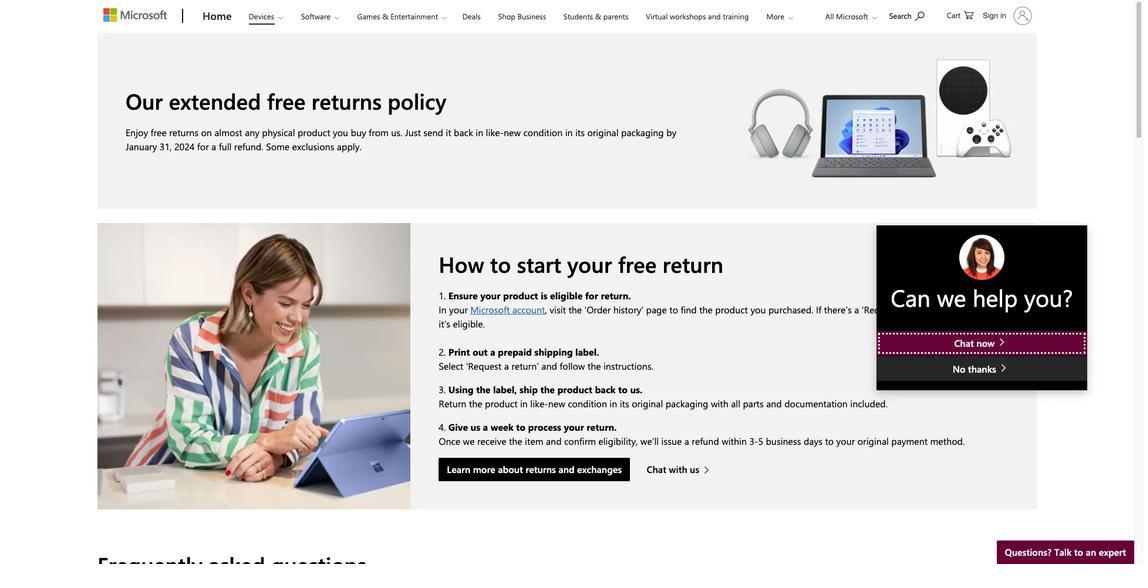 Task type: vqa. For each thing, say whether or not it's contained in the screenshot.
left be
no



Task type: locate. For each thing, give the bounding box(es) containing it.
1 vertical spatial new
[[548, 398, 565, 410]]

games & entertainment
[[357, 11, 438, 21]]

just
[[405, 126, 421, 139]]

january
[[126, 140, 157, 153]]

like- right it
[[486, 126, 504, 139]]

1 vertical spatial like-
[[531, 398, 548, 410]]

item
[[525, 435, 544, 448]]

chat for chat now
[[955, 338, 974, 350]]

shop
[[498, 11, 516, 21]]

us for with
[[690, 464, 700, 476]]

we down give on the bottom of page
[[463, 435, 475, 448]]

1 vertical spatial condition
[[568, 398, 607, 410]]

0 horizontal spatial 'request
[[466, 360, 502, 373]]

return. inside 1. ensure your product is eligible for return. in your microsoft account
[[601, 290, 631, 302]]

1 vertical spatial returns
[[169, 126, 199, 139]]

chat down we'll
[[647, 464, 667, 476]]

1 horizontal spatial chat
[[955, 338, 974, 350]]

returns up '2024' on the left top of the page
[[169, 126, 199, 139]]

1 horizontal spatial like-
[[531, 398, 548, 410]]

0 horizontal spatial its
[[576, 126, 585, 139]]

apply.
[[337, 140, 362, 153]]

0 vertical spatial chat
[[955, 338, 974, 350]]

return. inside 4. give us a week to process your return. once we receive the item and confirm eligibility, we'll issue a refund within 3-5 business days to your original payment method.
[[587, 421, 617, 434]]

us. left just
[[391, 126, 403, 139]]

0 vertical spatial like-
[[486, 126, 504, 139]]

product inside , visit the 'order history' page to find the product you purchased. if there's a 'request a return' button next to it, it's eligible.
[[716, 304, 748, 316]]

4. give us a week to process your return. once we receive the item and confirm eligibility, we'll issue a refund within 3-5 business days to your original payment method.
[[439, 421, 968, 448]]

1 horizontal spatial returns
[[312, 86, 382, 115]]

1 horizontal spatial condition
[[568, 398, 607, 410]]

1 horizontal spatial back
[[595, 384, 616, 396]]

we inside 4. give us a week to process your return. once we receive the item and confirm eligibility, we'll issue a refund within 3-5 business days to your original payment method.
[[463, 435, 475, 448]]

send
[[424, 126, 443, 139]]

page
[[646, 304, 667, 316]]

microsoft right all
[[836, 11, 868, 21]]

0 vertical spatial original
[[588, 126, 619, 139]]

return.
[[601, 290, 631, 302], [587, 421, 617, 434]]

2024
[[174, 140, 195, 153]]

0 horizontal spatial microsoft
[[471, 304, 510, 316]]

& inside dropdown button
[[382, 11, 389, 21]]

1 horizontal spatial microsoft
[[836, 11, 868, 21]]

microsoft inside 1. ensure your product is eligible for return. in your microsoft account
[[471, 304, 510, 316]]

we left next
[[937, 282, 967, 313]]

like-
[[486, 126, 504, 139], [531, 398, 548, 410]]

0 horizontal spatial &
[[382, 11, 389, 21]]

within
[[722, 435, 747, 448]]

2 & from the left
[[595, 11, 601, 21]]

0 horizontal spatial us.
[[391, 126, 403, 139]]

returns for learn more about returns and exchanges
[[526, 464, 556, 476]]

for down on
[[197, 140, 209, 153]]

product inside the enjoy free returns on almost any physical product you buy from us. just send it back in like-new condition in its original packaging by january 31, 2024 for a full refund. some exclusions apply.
[[298, 126, 330, 139]]

0 vertical spatial back
[[454, 126, 473, 139]]

your up microsoft account link at the left of page
[[481, 290, 501, 302]]

1 horizontal spatial us.
[[630, 384, 643, 396]]

learn
[[447, 464, 471, 476]]

us inside 4. give us a week to process your return. once we receive the item and confirm eligibility, we'll issue a refund within 3-5 business days to your original payment method.
[[471, 421, 481, 434]]

2 horizontal spatial returns
[[526, 464, 556, 476]]

0 horizontal spatial back
[[454, 126, 473, 139]]

0 horizontal spatial you
[[333, 126, 348, 139]]

exchanges
[[577, 464, 622, 476]]

1 horizontal spatial you
[[751, 304, 766, 316]]

chat inside button
[[955, 338, 974, 350]]

back down instructions.
[[595, 384, 616, 396]]

with left all
[[711, 398, 729, 410]]

0 horizontal spatial chat
[[647, 464, 667, 476]]

next
[[968, 304, 986, 316]]

in
[[439, 304, 447, 316]]

0 horizontal spatial we
[[463, 435, 475, 448]]

us right give on the bottom of page
[[471, 421, 481, 434]]

product up exclusions on the left of the page
[[298, 126, 330, 139]]

0 horizontal spatial packaging
[[621, 126, 664, 139]]

3-
[[750, 435, 758, 448]]

0 vertical spatial return'
[[908, 304, 935, 316]]

0 vertical spatial returns
[[312, 86, 382, 115]]

you up apply.
[[333, 126, 348, 139]]

2. print out a prepaid shipping label. select 'request a return' and follow the instructions.
[[439, 346, 654, 373]]

& for students
[[595, 11, 601, 21]]

1 vertical spatial free
[[151, 126, 167, 139]]

to
[[490, 250, 511, 278], [670, 304, 678, 316], [988, 304, 997, 316], [618, 384, 628, 396], [516, 421, 526, 434], [825, 435, 834, 448], [1075, 546, 1084, 559]]

back inside "3. using the label, ship the product back to us. return the product in like-new condition in its original packaging with all parts and documentation included."
[[595, 384, 616, 396]]

1 vertical spatial return'
[[512, 360, 539, 373]]

our extended free returns policy
[[126, 86, 446, 115]]

its
[[576, 126, 585, 139], [620, 398, 629, 410]]

0 vertical spatial for
[[197, 140, 209, 153]]

returns up the "buy"
[[312, 86, 382, 115]]

the right ship
[[541, 384, 555, 396]]

packaging up 4. give us a week to process your return. once we receive the item and confirm eligibility, we'll issue a refund within 3-5 business days to your original payment method.
[[666, 398, 709, 410]]

help
[[973, 282, 1018, 313]]

home link
[[197, 1, 238, 32]]

31,
[[160, 140, 172, 153]]

'order
[[585, 304, 611, 316]]

microsoft up eligible.
[[471, 304, 510, 316]]

your up confirm
[[564, 421, 584, 434]]

buy
[[351, 126, 366, 139]]

0 horizontal spatial for
[[197, 140, 209, 153]]

free
[[267, 86, 306, 115], [151, 126, 167, 139], [618, 250, 657, 278]]

1 vertical spatial us.
[[630, 384, 643, 396]]

and
[[708, 11, 721, 21], [542, 360, 557, 373], [767, 398, 782, 410], [546, 435, 562, 448], [559, 464, 575, 476]]

no
[[953, 363, 966, 376]]

packaging inside "3. using the label, ship the product back to us. return the product in like-new condition in its original packaging with all parts and documentation included."
[[666, 398, 709, 410]]

0 horizontal spatial free
[[151, 126, 167, 139]]

0 vertical spatial return.
[[601, 290, 631, 302]]

home
[[203, 9, 232, 23]]

1 horizontal spatial new
[[548, 398, 565, 410]]

Search search field
[[884, 2, 937, 28]]

us for give
[[471, 421, 481, 434]]

the down label.
[[588, 360, 601, 373]]

included.
[[851, 398, 888, 410]]

and inside 2. print out a prepaid shipping label. select 'request a return' and follow the instructions.
[[542, 360, 557, 373]]

free up 31,
[[151, 126, 167, 139]]

its inside "3. using the label, ship the product back to us. return the product in like-new condition in its original packaging with all parts and documentation included."
[[620, 398, 629, 410]]

the left item
[[509, 435, 523, 448]]

you inside the enjoy free returns on almost any physical product you buy from us. just send it back in like-new condition in its original packaging by january 31, 2024 for a full refund. some exclusions apply.
[[333, 126, 348, 139]]

for inside the enjoy free returns on almost any physical product you buy from us. just send it back in like-new condition in its original packaging by january 31, 2024 for a full refund. some exclusions apply.
[[197, 140, 209, 153]]

label.
[[576, 346, 599, 358]]

how
[[439, 250, 484, 278]]

1 horizontal spatial return'
[[908, 304, 935, 316]]

more
[[473, 464, 496, 476]]

1. ensure your product is eligible for return. in your microsoft account
[[439, 290, 631, 316]]

enjoy
[[126, 126, 148, 139]]

condition inside "3. using the label, ship the product back to us. return the product in like-new condition in its original packaging with all parts and documentation included."
[[568, 398, 607, 410]]

free inside the enjoy free returns on almost any physical product you buy from us. just send it back in like-new condition in its original packaging by january 31, 2024 for a full refund. some exclusions apply.
[[151, 126, 167, 139]]

0 vertical spatial 'request
[[862, 304, 898, 316]]

back
[[454, 126, 473, 139], [595, 384, 616, 396]]

us. down instructions.
[[630, 384, 643, 396]]

return' left button
[[908, 304, 935, 316]]

to left start
[[490, 250, 511, 278]]

returns inside the enjoy free returns on almost any physical product you buy from us. just send it back in like-new condition in its original packaging by january 31, 2024 for a full refund. some exclusions apply.
[[169, 126, 199, 139]]

shop business link
[[493, 1, 552, 29]]

1 horizontal spatial its
[[620, 398, 629, 410]]

confirm
[[564, 435, 596, 448]]

product inside 1. ensure your product is eligible for return. in your microsoft account
[[503, 290, 538, 302]]

0 vertical spatial you
[[333, 126, 348, 139]]

0 horizontal spatial us
[[471, 421, 481, 434]]

to left an
[[1075, 546, 1084, 559]]

documentation
[[785, 398, 848, 410]]

and down confirm
[[559, 464, 575, 476]]

condition
[[524, 126, 563, 139], [568, 398, 607, 410]]

a left full
[[211, 140, 216, 153]]

expert
[[1099, 546, 1126, 559]]

1 horizontal spatial packaging
[[666, 398, 709, 410]]

& right the games
[[382, 11, 389, 21]]

a right issue
[[685, 435, 689, 448]]

return'
[[908, 304, 935, 316], [512, 360, 539, 373]]

us down refund on the right bottom of the page
[[690, 464, 700, 476]]

1 horizontal spatial &
[[595, 11, 601, 21]]

2 vertical spatial original
[[858, 435, 889, 448]]

person smiling while using a surface device. image
[[97, 223, 411, 510]]

0 horizontal spatial new
[[504, 126, 521, 139]]

a left button
[[900, 304, 905, 316]]

in
[[1001, 11, 1007, 20], [476, 126, 483, 139], [565, 126, 573, 139], [520, 398, 528, 410], [610, 398, 617, 410]]

3. using the label, ship the product back to us. return the product in like-new condition in its original packaging with all parts and documentation included.
[[439, 384, 891, 410]]

free up physical
[[267, 86, 306, 115]]

2 vertical spatial free
[[618, 250, 657, 278]]

0 horizontal spatial with
[[669, 464, 688, 476]]

ship
[[520, 384, 538, 396]]

return' down prepaid
[[512, 360, 539, 373]]

1 vertical spatial for
[[585, 290, 598, 302]]

2 horizontal spatial original
[[858, 435, 889, 448]]

1 vertical spatial us
[[690, 464, 700, 476]]

all
[[826, 11, 834, 21]]

1 horizontal spatial original
[[632, 398, 663, 410]]

to left it, on the bottom of the page
[[988, 304, 997, 316]]

1 vertical spatial return.
[[587, 421, 617, 434]]

1 horizontal spatial 'request
[[862, 304, 898, 316]]

1 vertical spatial we
[[463, 435, 475, 448]]

your up eligible
[[568, 250, 612, 278]]

1 vertical spatial packaging
[[666, 398, 709, 410]]

1 vertical spatial original
[[632, 398, 663, 410]]

1 horizontal spatial free
[[267, 86, 306, 115]]

0 vertical spatial us
[[471, 421, 481, 434]]

days
[[804, 435, 823, 448]]

return
[[663, 250, 724, 278]]

1 vertical spatial back
[[595, 384, 616, 396]]

0 horizontal spatial like-
[[486, 126, 504, 139]]

with
[[711, 398, 729, 410], [669, 464, 688, 476]]

packaging
[[621, 126, 664, 139], [666, 398, 709, 410]]

0 horizontal spatial condition
[[524, 126, 563, 139]]

packaging left by
[[621, 126, 664, 139]]

0 vertical spatial we
[[937, 282, 967, 313]]

0 vertical spatial free
[[267, 86, 306, 115]]

1 horizontal spatial with
[[711, 398, 729, 410]]

0 horizontal spatial original
[[588, 126, 619, 139]]

return. up 'history''
[[601, 290, 631, 302]]

1 horizontal spatial for
[[585, 290, 598, 302]]

return' inside 2. print out a prepaid shipping label. select 'request a return' and follow the instructions.
[[512, 360, 539, 373]]

the
[[569, 304, 582, 316], [700, 304, 713, 316], [588, 360, 601, 373], [476, 384, 491, 396], [541, 384, 555, 396], [469, 398, 483, 410], [509, 435, 523, 448]]

1 vertical spatial 'request
[[466, 360, 502, 373]]

like- down ship
[[531, 398, 548, 410]]

1 vertical spatial microsoft
[[471, 304, 510, 316]]

& left 'parents'
[[595, 11, 601, 21]]

return. up eligibility,
[[587, 421, 617, 434]]

original
[[588, 126, 619, 139], [632, 398, 663, 410], [858, 435, 889, 448]]

the right find
[[700, 304, 713, 316]]

chat left 'now'
[[955, 338, 974, 350]]

account
[[513, 304, 545, 316]]

0 vertical spatial packaging
[[621, 126, 664, 139]]

us inside chat with us link
[[690, 464, 700, 476]]

0 horizontal spatial returns
[[169, 126, 199, 139]]

returns down item
[[526, 464, 556, 476]]

microsoft image
[[103, 8, 167, 22]]

1 vertical spatial chat
[[647, 464, 667, 476]]

it,
[[1000, 304, 1007, 316]]

0 vertical spatial microsoft
[[836, 11, 868, 21]]

all microsoft button
[[816, 1, 883, 32]]

1 horizontal spatial us
[[690, 464, 700, 476]]

start
[[517, 250, 562, 278]]

product right find
[[716, 304, 748, 316]]

and down 'shipping'
[[542, 360, 557, 373]]

and inside 4. give us a week to process your return. once we receive the item and confirm eligibility, we'll issue a refund within 3-5 business days to your original payment method.
[[546, 435, 562, 448]]

2 vertical spatial returns
[[526, 464, 556, 476]]

and right parts
[[767, 398, 782, 410]]

1 vertical spatial its
[[620, 398, 629, 410]]

chat now
[[955, 338, 998, 350]]

you inside , visit the 'order history' page to find the product you purchased. if there's a 'request a return' button next to it, it's eligible.
[[751, 304, 766, 316]]

0 horizontal spatial return'
[[512, 360, 539, 373]]

devices
[[249, 11, 274, 21]]

to down instructions.
[[618, 384, 628, 396]]

0 vertical spatial its
[[576, 126, 585, 139]]

business
[[766, 435, 801, 448]]

product up account
[[503, 290, 538, 302]]

to inside "3. using the label, ship the product back to us. return the product in like-new condition in its original packaging with all parts and documentation included."
[[618, 384, 628, 396]]

'request inside , visit the 'order history' page to find the product you purchased. if there's a 'request a return' button next to it, it's eligible.
[[862, 304, 898, 316]]

business
[[518, 11, 546, 21]]

virtual
[[646, 11, 668, 21]]

1 vertical spatial you
[[751, 304, 766, 316]]

'request right there's
[[862, 304, 898, 316]]

1 & from the left
[[382, 11, 389, 21]]

0 vertical spatial with
[[711, 398, 729, 410]]

back right it
[[454, 126, 473, 139]]

print
[[449, 346, 470, 358]]

0 vertical spatial new
[[504, 126, 521, 139]]

0 vertical spatial condition
[[524, 126, 563, 139]]

0 vertical spatial us.
[[391, 126, 403, 139]]

original inside "3. using the label, ship the product back to us. return the product in like-new condition in its original packaging with all parts and documentation included."
[[632, 398, 663, 410]]

more
[[767, 11, 785, 21]]

'request down out at the bottom of page
[[466, 360, 502, 373]]

label,
[[493, 384, 517, 396]]

product
[[298, 126, 330, 139], [503, 290, 538, 302], [716, 304, 748, 316], [558, 384, 593, 396], [485, 398, 518, 410]]

like- inside "3. using the label, ship the product back to us. return the product in like-new condition in its original packaging with all parts and documentation included."
[[531, 398, 548, 410]]

free up 'history''
[[618, 250, 657, 278]]

questions?
[[1005, 546, 1052, 559]]

4.
[[439, 421, 446, 434]]

and down process
[[546, 435, 562, 448]]

you left purchased.
[[751, 304, 766, 316]]

students & parents link
[[558, 1, 634, 29]]

for up 'order
[[585, 290, 598, 302]]

with down issue
[[669, 464, 688, 476]]

returns for our extended free returns policy
[[312, 86, 382, 115]]



Task type: describe. For each thing, give the bounding box(es) containing it.
deals
[[463, 11, 481, 21]]

learn more about returns and exchanges link
[[439, 458, 630, 482]]

extended
[[169, 86, 261, 115]]

to right "week" at the bottom
[[516, 421, 526, 434]]

to left find
[[670, 304, 678, 316]]

enjoy free returns on almost any physical product you buy from us. just send it back in like-new condition in its original packaging by january 31, 2024 for a full refund. some exclusions apply.
[[126, 126, 677, 153]]

back inside the enjoy free returns on almost any physical product you buy from us. just send it back in like-new condition in its original packaging by january 31, 2024 for a full refund. some exclusions apply.
[[454, 126, 473, 139]]

about
[[498, 464, 523, 476]]

virtual workshops and training
[[646, 11, 749, 21]]

2 horizontal spatial free
[[618, 250, 657, 278]]

talk
[[1055, 546, 1072, 559]]

chat with us
[[647, 464, 700, 476]]

policy
[[388, 86, 446, 115]]

once
[[439, 435, 461, 448]]

exclusions
[[292, 140, 334, 153]]

our
[[126, 86, 163, 115]]

return' inside , visit the 'order history' page to find the product you purchased. if there's a 'request a return' button next to it, it's eligible.
[[908, 304, 935, 316]]

to right days
[[825, 435, 834, 448]]

give
[[449, 421, 468, 434]]

new inside the enjoy free returns on almost any physical product you buy from us. just send it back in like-new condition in its original packaging by january 31, 2024 for a full refund. some exclusions apply.
[[504, 126, 521, 139]]

3.
[[439, 384, 446, 396]]

for inside 1. ensure your product is eligible for return. in your microsoft account
[[585, 290, 598, 302]]

chat now button
[[877, 331, 1088, 356]]

all
[[731, 398, 741, 410]]

workshops
[[670, 11, 706, 21]]

with inside "3. using the label, ship the product back to us. return the product in like-new condition in its original packaging with all parts and documentation included."
[[711, 398, 729, 410]]

by
[[667, 126, 677, 139]]

shipping
[[535, 346, 573, 358]]

original inside the enjoy free returns on almost any physical product you buy from us. just send it back in like-new condition in its original packaging by january 31, 2024 for a full refund. some exclusions apply.
[[588, 126, 619, 139]]

& for games
[[382, 11, 389, 21]]

return
[[439, 398, 467, 410]]

software
[[301, 11, 331, 21]]

1 vertical spatial with
[[669, 464, 688, 476]]

refund
[[692, 435, 719, 448]]

, visit the 'order history' page to find the product you purchased. if there's a 'request a return' button next to it, it's eligible.
[[439, 304, 1007, 330]]

shop business
[[498, 11, 546, 21]]

questions? talk to an expert button
[[997, 541, 1135, 564]]

eligible.
[[453, 318, 485, 330]]

games
[[357, 11, 380, 21]]

chat with us link
[[647, 458, 716, 482]]

eligible
[[550, 290, 583, 302]]

microsoft inside dropdown button
[[836, 11, 868, 21]]

and left training on the top of page
[[708, 11, 721, 21]]

devices button
[[239, 1, 293, 32]]

out
[[473, 346, 488, 358]]

1 horizontal spatial we
[[937, 282, 967, 313]]

ensure
[[449, 290, 478, 302]]

'request inside 2. print out a prepaid shipping label. select 'request a return' and follow the instructions.
[[466, 360, 502, 373]]

history'
[[614, 304, 644, 316]]

select
[[439, 360, 464, 373]]

the down using
[[469, 398, 483, 410]]

sign in link
[[976, 2, 1037, 30]]

its inside the enjoy free returns on almost any physical product you buy from us. just send it back in like-new condition in its original packaging by january 31, 2024 for a full refund. some exclusions apply.
[[576, 126, 585, 139]]

condition inside the enjoy free returns on almost any physical product you buy from us. just send it back in like-new condition in its original packaging by january 31, 2024 for a full refund. some exclusions apply.
[[524, 126, 563, 139]]

refund.
[[234, 140, 264, 153]]

you?
[[1025, 282, 1073, 313]]

original inside 4. give us a week to process your return. once we receive the item and confirm eligibility, we'll issue a refund within 3-5 business days to your original payment method.
[[858, 435, 889, 448]]

a up receive
[[483, 421, 488, 434]]

1.
[[439, 290, 446, 302]]

packaging inside the enjoy free returns on almost any physical product you buy from us. just send it back in like-new condition in its original packaging by january 31, 2024 for a full refund. some exclusions apply.
[[621, 126, 664, 139]]

prepaid
[[498, 346, 532, 358]]

follow
[[560, 360, 585, 373]]

us. inside the enjoy free returns on almost any physical product you buy from us. just send it back in like-new condition in its original packaging by january 31, 2024 for a full refund. some exclusions apply.
[[391, 126, 403, 139]]

a variety of surface devices. image
[[724, 33, 1037, 209]]

the inside 2. print out a prepaid shipping label. select 'request a return' and follow the instructions.
[[588, 360, 601, 373]]

chat for chat with us
[[647, 464, 667, 476]]

can we help you?
[[891, 282, 1073, 313]]

on
[[201, 126, 212, 139]]

games & entertainment button
[[347, 1, 456, 32]]

any
[[245, 126, 260, 139]]

receive
[[477, 435, 507, 448]]

there's
[[824, 304, 852, 316]]

questions? talk to an expert
[[1005, 546, 1126, 559]]

no thanks
[[953, 363, 999, 376]]

,
[[545, 304, 547, 316]]

how to start your free return
[[439, 250, 724, 278]]

is
[[541, 290, 548, 302]]

all microsoft
[[826, 11, 868, 21]]

the left the label,
[[476, 384, 491, 396]]

sign
[[983, 11, 999, 20]]

from
[[369, 126, 389, 139]]

deals link
[[457, 1, 486, 29]]

product down the label,
[[485, 398, 518, 410]]

us. inside "3. using the label, ship the product back to us. return the product in like-new condition in its original packaging with all parts and documentation included."
[[630, 384, 643, 396]]

like- inside the enjoy free returns on almost any physical product you buy from us. just send it back in like-new condition in its original packaging by january 31, 2024 for a full refund. some exclusions apply.
[[486, 126, 504, 139]]

a right there's
[[855, 304, 859, 316]]

visit
[[550, 304, 566, 316]]

2.
[[439, 346, 446, 358]]

search button
[[884, 2, 930, 28]]

learn more about returns and exchanges
[[447, 464, 622, 476]]

product down follow at the bottom of page
[[558, 384, 593, 396]]

a down prepaid
[[504, 360, 509, 373]]

week
[[491, 421, 514, 434]]

entertainment
[[391, 11, 438, 21]]

payment
[[892, 435, 928, 448]]

no thanks button
[[877, 357, 1088, 382]]

your down the ensure
[[449, 304, 468, 316]]

your right days
[[837, 435, 855, 448]]

and inside "3. using the label, ship the product back to us. return the product in like-new condition in its original packaging with all parts and documentation included."
[[767, 398, 782, 410]]

thanks
[[968, 363, 997, 376]]

we'll
[[641, 435, 659, 448]]

software button
[[291, 1, 349, 32]]

the down eligible
[[569, 304, 582, 316]]

students
[[564, 11, 593, 21]]

the inside 4. give us a week to process your return. once we receive the item and confirm eligibility, we'll issue a refund within 3-5 business days to your original payment method.
[[509, 435, 523, 448]]

a right out at the bottom of page
[[490, 346, 495, 358]]

new inside "3. using the label, ship the product back to us. return the product in like-new condition in its original packaging with all parts and documentation included."
[[548, 398, 565, 410]]

a inside the enjoy free returns on almost any physical product you buy from us. just send it back in like-new condition in its original packaging by january 31, 2024 for a full refund. some exclusions apply.
[[211, 140, 216, 153]]

it
[[446, 126, 451, 139]]

to inside dropdown button
[[1075, 546, 1084, 559]]

cart link
[[947, 1, 974, 29]]

search
[[890, 11, 912, 21]]

physical
[[262, 126, 295, 139]]

almost
[[214, 126, 242, 139]]

purchased.
[[769, 304, 814, 316]]



